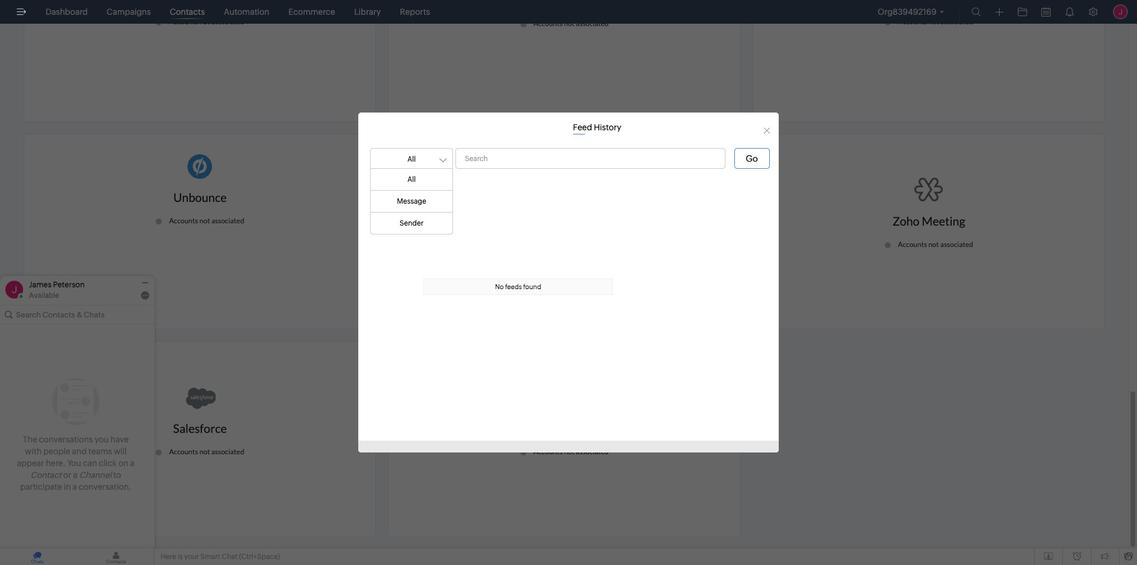 Task type: locate. For each thing, give the bounding box(es) containing it.
library
[[354, 7, 381, 17]]

here is your smart chat (ctrl+space)
[[161, 553, 280, 561]]

2 all from the top
[[408, 175, 416, 184]]

campaigns link
[[102, 0, 156, 24]]

feed history
[[573, 123, 622, 132]]

Search Contacts & Chats text field
[[16, 306, 140, 324]]

0 vertical spatial all
[[408, 155, 416, 164]]

library link
[[350, 0, 386, 24]]

contact
[[30, 471, 62, 480]]

(ctrl+space)
[[239, 553, 280, 561]]

reports link
[[395, 0, 435, 24]]

automation
[[224, 7, 270, 17]]

calendar image
[[1042, 7, 1051, 17]]

feeds
[[506, 283, 522, 290]]

1 vertical spatial all
[[408, 175, 416, 184]]

here
[[161, 553, 176, 561]]

feed
[[573, 123, 593, 132]]

no
[[495, 283, 504, 290]]

org839492169
[[878, 7, 937, 17]]

None button
[[735, 148, 770, 169]]

peterson
[[53, 280, 85, 289]]

is
[[178, 553, 183, 561]]

found
[[524, 283, 542, 290]]

chat
[[222, 553, 238, 561]]

all
[[408, 155, 416, 164], [408, 175, 416, 184]]



Task type: describe. For each thing, give the bounding box(es) containing it.
ecommerce link
[[284, 0, 340, 24]]

folder image
[[1019, 7, 1028, 17]]

available
[[29, 292, 59, 300]]

chats image
[[0, 549, 75, 565]]

configure settings image
[[1089, 7, 1099, 17]]

no feeds found
[[495, 283, 542, 290]]

dashboard
[[46, 7, 88, 17]]

contacts
[[170, 7, 205, 17]]

sender
[[400, 219, 424, 228]]

history
[[594, 123, 622, 132]]

automation link
[[219, 0, 274, 24]]

contacts image
[[79, 549, 154, 565]]

james
[[29, 280, 51, 289]]

your
[[184, 553, 199, 561]]

quick actions image
[[996, 8, 1004, 17]]

james peterson
[[29, 280, 85, 289]]

campaigns
[[107, 7, 151, 17]]

1 all from the top
[[408, 155, 416, 164]]

dashboard link
[[41, 0, 93, 24]]

notifications image
[[1066, 7, 1075, 17]]

message
[[397, 197, 427, 206]]

smart
[[201, 553, 220, 561]]

ecommerce
[[289, 7, 335, 17]]

reports
[[400, 7, 430, 17]]

contacts link
[[165, 0, 210, 24]]

search image
[[972, 7, 982, 17]]

channel
[[79, 471, 112, 480]]

Search text field
[[456, 148, 726, 169]]



